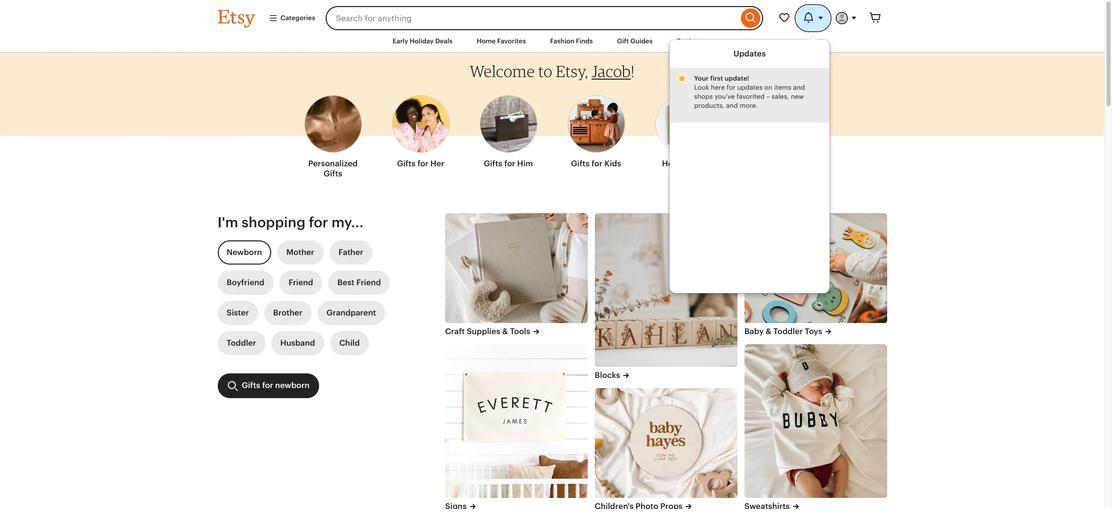 Task type: locate. For each thing, give the bounding box(es) containing it.
for inside your first update! look here for updates on items and shops you've favorited – sales, new products, and more.
[[727, 84, 736, 91]]

gifts
[[397, 159, 416, 169], [484, 159, 503, 169], [571, 159, 590, 169], [688, 159, 706, 169], [324, 169, 342, 179], [242, 381, 260, 391]]

for left her
[[418, 159, 429, 169]]

gifts inside "link"
[[397, 159, 416, 169]]

finds
[[576, 37, 593, 45]]

you've
[[715, 93, 735, 100]]

toddler left toys
[[774, 327, 803, 336]]

& left the tools
[[503, 327, 508, 336]]

& inside the craft supplies & tools link
[[503, 327, 508, 336]]

0 horizontal spatial toddler
[[227, 339, 256, 348]]

–
[[767, 93, 770, 100]]

1 horizontal spatial friend
[[357, 278, 381, 288]]

blocks link
[[595, 370, 738, 381]]

friend right the best
[[357, 278, 381, 288]]

and
[[793, 84, 805, 91], [726, 102, 738, 109]]

child
[[339, 339, 360, 348]]

gifts for him
[[484, 159, 533, 169]]

and up new
[[793, 84, 805, 91]]

baby powder &quot;bubby™&quot; everyday boys sweatshirt image
[[745, 345, 888, 498]]

gift guides link
[[610, 32, 661, 51]]

for for gifts for newborn
[[262, 381, 273, 391]]

for left kids
[[592, 159, 603, 169]]

gifts for him link
[[480, 89, 537, 173]]

guides
[[631, 37, 653, 45]]

blocks
[[595, 371, 621, 380]]

home
[[477, 37, 496, 45], [662, 159, 686, 169]]

0 vertical spatial home
[[477, 37, 496, 45]]

&
[[503, 327, 508, 336], [766, 327, 772, 336]]

for
[[727, 84, 736, 91], [418, 159, 429, 169], [505, 159, 516, 169], [592, 159, 603, 169], [309, 214, 328, 231], [262, 381, 273, 391]]

0 horizontal spatial friend
[[289, 278, 313, 288]]

baby memory book book | personalized baby book | gender neutral baby gift | baby shower gift | newborn memory book | baby book + photo album image
[[445, 213, 588, 323]]

categories
[[281, 14, 315, 22]]

i'm
[[218, 214, 238, 231]]

mother
[[286, 248, 315, 257]]

1 horizontal spatial home
[[662, 159, 686, 169]]

0 horizontal spatial &
[[503, 327, 508, 336]]

husband
[[281, 339, 315, 348]]

toddler inside baby & toddler toys link
[[774, 327, 803, 336]]

personalized gifts
[[308, 159, 358, 179]]

personalized name puzzle with animals | baby, toddler, kids toys | wooden toys | baby shower | christmas gifts | first birthday girl and boy image
[[745, 213, 888, 323]]

newborn
[[227, 248, 262, 257]]

for inside 'link'
[[592, 159, 603, 169]]

1 horizontal spatial &
[[766, 327, 772, 336]]

1 horizontal spatial toddler
[[774, 327, 803, 336]]

gifts for kids link
[[568, 89, 625, 173]]

menu bar containing early holiday deals
[[200, 30, 906, 53]]

baby name flag | canvas flag | nursery name sign | custom name banner | boho nursery decor | d2 image
[[445, 345, 588, 498]]

updates
[[734, 49, 766, 59]]

home gifts
[[662, 159, 706, 169]]

custom pregnancy announcement plaque | oh baby wooden plaque | maternity photo prop | baby announcement sign image
[[595, 388, 738, 498]]

your first update! look here for updates on items and shops you've favorited – sales, new products, and more.
[[694, 75, 805, 109]]

1 horizontal spatial and
[[793, 84, 805, 91]]

gifts for newborn link
[[218, 374, 319, 399]]

for inside "link"
[[418, 159, 429, 169]]

toddler down the sister at the left bottom
[[227, 339, 256, 348]]

for left him
[[505, 159, 516, 169]]

welcome
[[470, 62, 535, 81]]

baby
[[745, 327, 764, 336]]

on
[[765, 84, 773, 91]]

None search field
[[326, 6, 763, 30]]

menu bar
[[200, 30, 906, 53]]

floral wood alphabet blocks | personalized name | custom name blocks | handmade wood blocks | floral baby shower | floral nursery decor image
[[595, 213, 738, 367]]

favorited
[[737, 93, 765, 100]]

and down the you've
[[726, 102, 738, 109]]

for for gifts for her
[[418, 159, 429, 169]]

gifts for kids
[[571, 159, 622, 169]]

1 friend from the left
[[289, 278, 313, 288]]

friend
[[289, 278, 313, 288], [357, 278, 381, 288]]

0 vertical spatial toddler
[[774, 327, 803, 336]]

kids
[[605, 159, 622, 169]]

Search for anything text field
[[326, 6, 739, 30]]

fashion finds
[[550, 37, 593, 45]]

1 vertical spatial and
[[726, 102, 738, 109]]

toddler
[[774, 327, 803, 336], [227, 339, 256, 348]]

1 & from the left
[[503, 327, 508, 336]]

new
[[791, 93, 804, 100]]

& right "baby"
[[766, 327, 772, 336]]

for down update!
[[727, 84, 736, 91]]

1 vertical spatial home
[[662, 159, 686, 169]]

0 horizontal spatial home
[[477, 37, 496, 45]]

2 & from the left
[[766, 327, 772, 336]]

shopping
[[242, 214, 306, 231]]

craft supplies & tools
[[445, 327, 531, 336]]

!
[[631, 62, 635, 81]]

gifts for her
[[397, 159, 445, 169]]

friend down mother
[[289, 278, 313, 288]]

for left newborn
[[262, 381, 273, 391]]

my...
[[332, 214, 364, 231]]

gifts inside 'link'
[[571, 159, 590, 169]]

gifts for gifts for him
[[484, 159, 503, 169]]

i'm shopping for my...
[[218, 214, 364, 231]]

early holiday deals
[[393, 37, 453, 45]]

personalized gifts link
[[304, 89, 362, 183]]

jacob link
[[592, 62, 631, 81]]

sister
[[227, 308, 249, 318]]

early holiday deals link
[[385, 32, 460, 51]]

tools
[[510, 327, 531, 336]]

personalized
[[308, 159, 358, 169]]

etsy,
[[556, 62, 589, 81]]



Task type: describe. For each thing, give the bounding box(es) containing it.
& inside baby & toddler toys link
[[766, 327, 772, 336]]

sales,
[[772, 93, 789, 100]]

0 vertical spatial and
[[793, 84, 805, 91]]

best
[[338, 278, 355, 288]]

gifts inside personalized gifts
[[324, 169, 342, 179]]

supplies
[[467, 327, 501, 336]]

baby & toddler toys
[[745, 327, 823, 336]]

more.
[[740, 102, 758, 109]]

best friend
[[338, 278, 381, 288]]

favorites
[[497, 37, 526, 45]]

grandparent
[[327, 308, 376, 318]]

home favorites
[[477, 37, 526, 45]]

welcome to etsy, jacob !
[[470, 62, 635, 81]]

him
[[518, 159, 533, 169]]

items
[[774, 84, 792, 91]]

updates
[[737, 84, 763, 91]]

jacob
[[592, 62, 631, 81]]

here
[[711, 84, 725, 91]]

update!
[[725, 75, 750, 82]]

for for gifts for kids
[[592, 159, 603, 169]]

boyfriend
[[227, 278, 265, 288]]

gifts for her link
[[392, 89, 450, 173]]

craft supplies & tools link
[[445, 326, 588, 338]]

brother
[[273, 308, 303, 318]]

gifts for newborn
[[242, 381, 310, 391]]

holiday
[[410, 37, 434, 45]]

deals
[[436, 37, 453, 45]]

toys
[[805, 327, 823, 336]]

for for gifts for him
[[505, 159, 516, 169]]

categories button
[[261, 9, 323, 27]]

early
[[393, 37, 408, 45]]

none search field inside 'updates' banner
[[326, 6, 763, 30]]

for left my...
[[309, 214, 328, 231]]

her
[[431, 159, 445, 169]]

craft
[[445, 327, 465, 336]]

0 horizontal spatial and
[[726, 102, 738, 109]]

to
[[539, 62, 553, 81]]

updates banner
[[200, 0, 906, 294]]

products,
[[694, 102, 725, 109]]

fashion finds link
[[543, 32, 601, 51]]

gift guides
[[617, 37, 653, 45]]

home for home favorites
[[477, 37, 496, 45]]

1 vertical spatial toddler
[[227, 339, 256, 348]]

gift
[[617, 37, 629, 45]]

newborn
[[275, 381, 310, 391]]

gifts for gifts for newborn
[[242, 381, 260, 391]]

shops
[[694, 93, 713, 100]]

look
[[694, 84, 709, 91]]

gifts for gifts for her
[[397, 159, 416, 169]]

first
[[710, 75, 723, 82]]

home favorites link
[[470, 32, 534, 51]]

baby & toddler toys link
[[745, 326, 888, 338]]

2 friend from the left
[[357, 278, 381, 288]]

home for home gifts
[[662, 159, 686, 169]]

home gifts link
[[656, 89, 713, 173]]

fashion
[[550, 37, 575, 45]]

gifts for gifts for kids
[[571, 159, 590, 169]]

your
[[694, 75, 709, 82]]

father
[[339, 248, 364, 257]]



Task type: vqa. For each thing, say whether or not it's contained in the screenshot.
1st 'Shower' from the left
no



